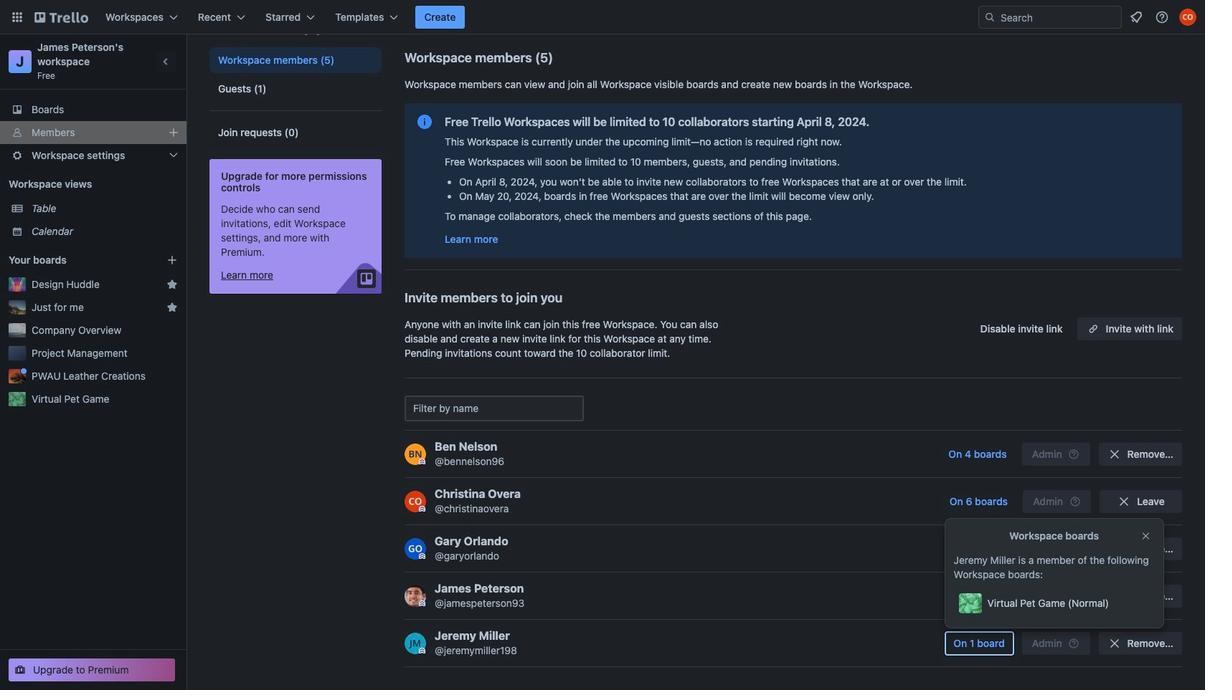 Task type: locate. For each thing, give the bounding box(es) containing it.
0 notifications image
[[1128, 9, 1145, 26]]

starred icon image
[[166, 279, 178, 291], [166, 302, 178, 314]]

1 vertical spatial this member is an admin of this workspace. image
[[419, 601, 425, 607]]

Filter by name text field
[[405, 396, 584, 422]]

0 vertical spatial christina overa (christinaovera) image
[[1180, 9, 1197, 26]]

2 this member is an admin of this workspace. image from the top
[[419, 506, 425, 513]]

1 vertical spatial this member is an admin of this workspace. image
[[419, 506, 425, 513]]

0 horizontal spatial christina overa (christinaovera) image
[[405, 491, 426, 513]]

1 vertical spatial starred icon image
[[166, 302, 178, 314]]

christina overa (christinaovera) image
[[1180, 9, 1197, 26], [405, 491, 426, 513]]

1 horizontal spatial christina overa (christinaovera) image
[[1180, 9, 1197, 26]]

1 starred icon image from the top
[[166, 279, 178, 291]]

christina overa (christinaovera) image right open information menu icon
[[1180, 9, 1197, 26]]

Search field
[[996, 7, 1121, 27]]

1 this member is an admin of this workspace. image from the top
[[419, 459, 425, 465]]

0 vertical spatial this member is an admin of this workspace. image
[[419, 459, 425, 465]]

1 this member is an admin of this workspace. image from the top
[[419, 554, 425, 560]]

this member is an admin of this workspace. image for jeremy miller (jeremymiller198) icon
[[419, 648, 425, 655]]

this member is an admin of this workspace. image up jeremy miller (jeremymiller198) icon
[[419, 601, 425, 607]]

3 this member is an admin of this workspace. image from the top
[[419, 648, 425, 655]]

this member is an admin of this workspace. image
[[419, 554, 425, 560], [419, 601, 425, 607]]

this member is an admin of this workspace. image
[[419, 459, 425, 465], [419, 506, 425, 513], [419, 648, 425, 655]]

2 vertical spatial this member is an admin of this workspace. image
[[419, 648, 425, 655]]

search image
[[984, 11, 996, 23]]

add board image
[[166, 255, 178, 266]]

this member is an admin of this workspace. image for gary orlando (garyorlando) icon
[[419, 554, 425, 560]]

workspace navigation collapse icon image
[[156, 52, 177, 72]]

this member is an admin of this workspace. image up james peterson (jamespeterson93) icon
[[419, 554, 425, 560]]

0 vertical spatial this member is an admin of this workspace. image
[[419, 554, 425, 560]]

2 this member is an admin of this workspace. image from the top
[[419, 601, 425, 607]]

1 vertical spatial christina overa (christinaovera) image
[[405, 491, 426, 513]]

christina overa (christinaovera) image up gary orlando (garyorlando) icon
[[405, 491, 426, 513]]

0 vertical spatial starred icon image
[[166, 279, 178, 291]]



Task type: describe. For each thing, give the bounding box(es) containing it.
ben nelson (bennelson96) image
[[405, 444, 426, 465]]

2 starred icon image from the top
[[166, 302, 178, 314]]

open information menu image
[[1155, 10, 1170, 24]]

this member is an admin of this workspace. image for james peterson (jamespeterson93) icon
[[419, 601, 425, 607]]

gary orlando (garyorlando) image
[[405, 538, 426, 560]]

james peterson (jamespeterson93) image
[[405, 586, 426, 607]]

back to home image
[[34, 6, 88, 29]]

primary element
[[0, 0, 1205, 34]]

this member is an admin of this workspace. image for ben nelson (bennelson96) icon
[[419, 459, 425, 465]]

your boards with 6 items element
[[9, 252, 145, 269]]

jeremy miller (jeremymiller198) image
[[405, 633, 426, 655]]



Task type: vqa. For each thing, say whether or not it's contained in the screenshot.
Open information menu icon
yes



